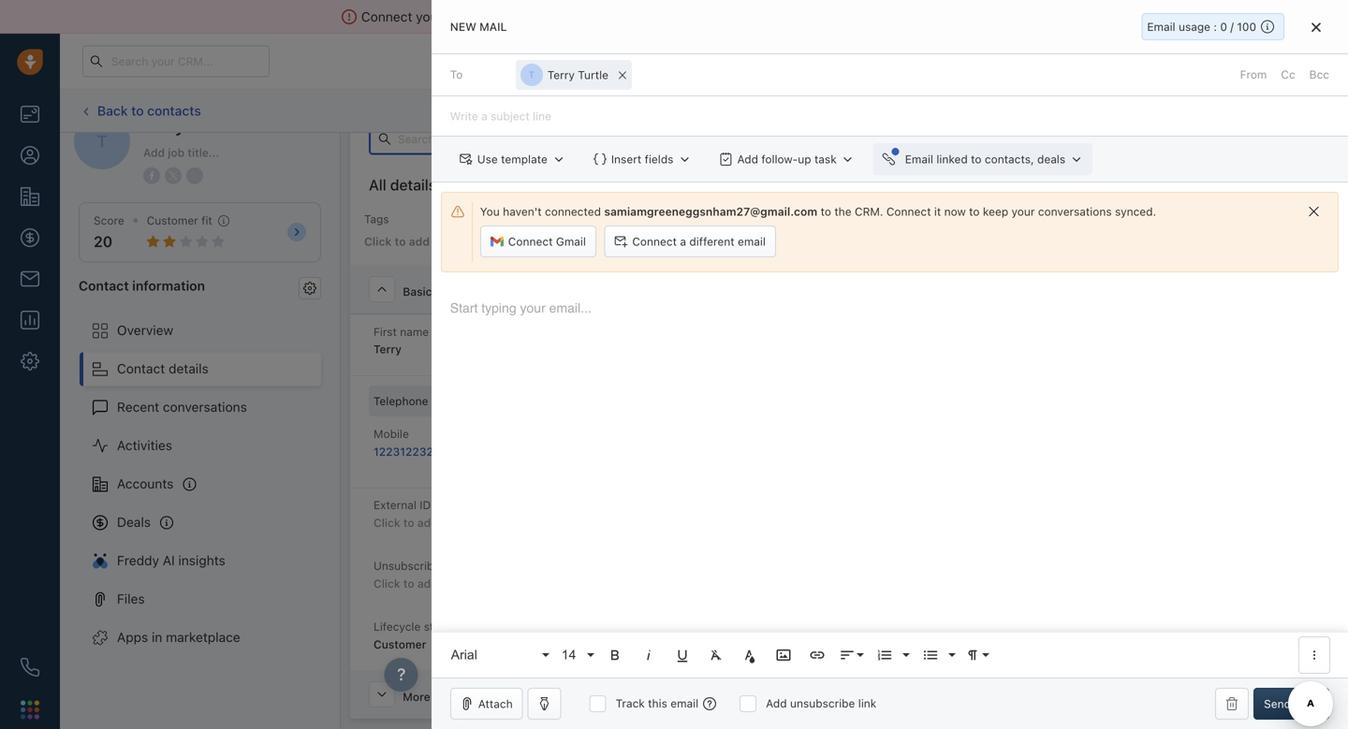 Task type: vqa. For each thing, say whether or not it's contained in the screenshot.
the left 'Work phone'
no



Task type: describe. For each thing, give the bounding box(es) containing it.
1
[[1225, 49, 1231, 60]]

bcc
[[1310, 68, 1330, 81]]

contact details
[[117, 361, 209, 377]]

Search your CRM... text field
[[82, 45, 270, 77]]

synced.
[[1115, 205, 1157, 218]]

underline (⌘u) image
[[674, 647, 691, 664]]

email for email usage : 0 / 100
[[1147, 20, 1176, 33]]

click inside tags click to add tags
[[364, 235, 392, 248]]

connect left the it
[[887, 205, 931, 218]]

clear formatting image
[[708, 647, 725, 664]]

deals
[[117, 515, 151, 530]]

apps
[[117, 630, 148, 645]]

connect a different email button
[[604, 226, 776, 258]]

back
[[97, 103, 128, 118]]

from
[[821, 9, 849, 24]]

mobile
[[374, 428, 409, 441]]

terry inside first name terry
[[374, 343, 402, 356]]

connected
[[545, 205, 601, 218]]

unordered list image
[[922, 647, 939, 664]]

shopify
[[471, 9, 517, 24]]

1 link
[[1205, 45, 1237, 77]]

bold (⌘b) image
[[607, 647, 623, 664]]

title...
[[188, 146, 219, 159]]

arial button
[[445, 637, 551, 674]]

add for unsubscribe
[[417, 577, 438, 590]]

email linked to contacts, deals
[[905, 153, 1066, 166]]

recent
[[117, 400, 159, 415]]

click for unsubscribe reason
[[374, 577, 400, 590]]

122312232 link
[[374, 445, 433, 458]]

insert image (⌘p) image
[[775, 647, 792, 664]]

score
[[94, 214, 124, 227]]

lead
[[894, 638, 920, 651]]

empty
[[1255, 131, 1288, 144]]

14
[[562, 648, 576, 663]]

phone element
[[11, 649, 49, 686]]

activities
[[117, 438, 172, 453]]

1 vertical spatial in
[[152, 630, 162, 645]]

text color image
[[741, 647, 758, 664]]

:
[[1214, 20, 1217, 33]]

insert
[[611, 153, 642, 166]]

send
[[1264, 698, 1291, 711]]

reason for unsubscribe reason click to add
[[444, 560, 479, 573]]

122312232
[[374, 445, 433, 458]]

contact for contact information
[[79, 278, 129, 294]]

1 vertical spatial tags
[[433, 235, 457, 248]]

it
[[934, 205, 941, 218]]

Write a subject line text field
[[432, 97, 1348, 136]]

recent conversations
[[117, 400, 247, 415]]

email linked to contacts, deals button
[[873, 143, 1093, 175]]

marketplace
[[166, 630, 240, 645]]

add unsubscribe link
[[766, 697, 877, 710]]

unsubscribe
[[790, 697, 855, 710]]

first
[[374, 325, 397, 339]]

terry for terry turtle
[[143, 116, 184, 136]]

0 horizontal spatial your
[[416, 9, 443, 24]]

0 vertical spatial tags
[[364, 213, 389, 226]]

score 20
[[94, 214, 124, 251]]

20
[[94, 233, 112, 251]]

conversations inside × dialog
[[1038, 205, 1112, 218]]

to inside unsubscribe reason click to add
[[403, 577, 414, 590]]

this
[[648, 697, 668, 710]]

to inside external id click to add
[[403, 516, 414, 529]]

lifecycle stage customer
[[374, 621, 453, 651]]

0 vertical spatial the
[[853, 9, 872, 24]]

ai
[[163, 553, 175, 569]]

add for external
[[417, 516, 438, 529]]

add for add unsubscribe link
[[766, 697, 787, 710]]

you
[[480, 205, 500, 218]]

email usage : 0 / 100
[[1147, 20, 1257, 33]]

to inside tags click to add tags
[[395, 235, 406, 248]]

0 vertical spatial crm.
[[876, 9, 908, 24]]

external
[[374, 499, 417, 512]]

t
[[529, 69, 535, 80]]

template
[[501, 153, 548, 166]]

contact information
[[79, 278, 205, 294]]

paragraph format image
[[964, 647, 981, 664]]

first name terry
[[374, 325, 429, 356]]

explore
[[1005, 54, 1046, 67]]

all details
[[369, 176, 436, 194]]

tags click to add tags
[[364, 213, 457, 248]]

external id click to add
[[374, 499, 438, 529]]

usage
[[1179, 20, 1211, 33]]

close image
[[1312, 22, 1321, 33]]

contacts,
[[985, 153, 1034, 166]]

deals
[[1038, 153, 1066, 166]]

terry turtle
[[143, 116, 235, 136]]

email inside button
[[738, 235, 766, 248]]

ordered list image
[[876, 647, 893, 664]]

add job title...
[[143, 146, 219, 159]]

ends
[[894, 55, 918, 67]]

churned
[[619, 638, 666, 651]]

sales,
[[642, 9, 677, 24]]

samiamgreeneggsnham27@gmail.com
[[604, 205, 818, 218]]

track
[[616, 697, 645, 710]]

to right now
[[969, 205, 980, 218]]

to
[[450, 68, 463, 81]]

show
[[1223, 131, 1252, 144]]

click for external id
[[374, 516, 400, 529]]

fields inside button
[[645, 153, 674, 166]]

explore plans
[[1005, 54, 1078, 67]]

1 horizontal spatial in
[[921, 55, 930, 67]]

status
[[619, 621, 653, 634]]

name
[[400, 325, 429, 339]]

to down the task
[[821, 205, 832, 218]]

details for contact details
[[169, 361, 209, 377]]

job
[[168, 146, 185, 159]]

×
[[618, 64, 628, 84]]

connect a different email
[[632, 235, 766, 248]]

to left run
[[573, 9, 585, 24]]

telephone numbers
[[374, 395, 478, 408]]

now
[[945, 205, 966, 218]]

mng settings image
[[303, 282, 317, 295]]

insert fields
[[611, 153, 674, 166]]

0 vertical spatial customer
[[147, 214, 198, 227]]

to right the back
[[131, 103, 144, 118]]

terry turtle ×
[[548, 64, 628, 84]]



Task type: locate. For each thing, give the bounding box(es) containing it.
add down "id"
[[417, 516, 438, 529]]

add follow-up task button
[[710, 143, 864, 175]]

unsubscribe reason click to add
[[374, 560, 479, 590]]

lifecycle
[[374, 621, 421, 634]]

1 horizontal spatial customer
[[374, 638, 426, 651]]

1 horizontal spatial information
[[435, 285, 497, 298]]

in right apps at the bottom of page
[[152, 630, 162, 645]]

2 vertical spatial terry
[[374, 343, 402, 356]]

add inside button
[[737, 153, 758, 166]]

connect for connect your
[[361, 9, 412, 24]]

1 vertical spatial email
[[671, 697, 699, 710]]

0 vertical spatial click
[[364, 235, 392, 248]]

a
[[680, 235, 686, 248]]

terry right t
[[548, 68, 575, 82]]

0 vertical spatial contact
[[79, 278, 129, 294]]

0 vertical spatial email
[[1147, 20, 1176, 33]]

0 horizontal spatial in
[[152, 630, 162, 645]]

add inside unsubscribe reason click to add
[[417, 577, 438, 590]]

freddy
[[117, 553, 159, 569]]

/
[[1231, 20, 1234, 33]]

1 horizontal spatial fields
[[1291, 131, 1320, 144]]

details for all details
[[390, 176, 436, 194]]

you haven't connected samiamgreeneggsnham27@gmail.com to the crm. connect it now to keep your conversations synced.
[[480, 205, 1157, 218]]

to down 'unsubscribe'
[[403, 577, 414, 590]]

in left 21
[[921, 55, 930, 67]]

application containing arial
[[432, 282, 1348, 678]]

14 button
[[555, 637, 596, 674]]

italic (⌘i) image
[[640, 647, 657, 664]]

mobile 122312232
[[374, 428, 433, 458]]

terry inside 'terry turtle ×'
[[548, 68, 575, 82]]

0 vertical spatial turtle
[[578, 68, 609, 82]]

crm. up trial
[[876, 9, 908, 24]]

2 vertical spatial add
[[417, 577, 438, 590]]

0 horizontal spatial information
[[132, 278, 205, 294]]

1 horizontal spatial email
[[738, 235, 766, 248]]

add down 'unsubscribe'
[[417, 577, 438, 590]]

1 vertical spatial customer
[[374, 638, 426, 651]]

customer fit
[[147, 214, 212, 227]]

customer left fit
[[147, 214, 198, 227]]

0 horizontal spatial add
[[143, 146, 165, 159]]

2 horizontal spatial your
[[1012, 205, 1035, 218]]

reason right 'unsubscribe'
[[444, 560, 479, 573]]

days
[[947, 55, 970, 67]]

to inside button
[[971, 153, 982, 166]]

different
[[690, 235, 735, 248]]

conversations down contact details
[[163, 400, 247, 415]]

attach button
[[450, 688, 523, 720]]

1 vertical spatial conversations
[[163, 400, 247, 415]]

your inside × dialog
[[1012, 205, 1035, 218]]

email for email linked to contacts, deals
[[905, 153, 934, 166]]

2 vertical spatial click
[[374, 577, 400, 590]]

details right all
[[390, 176, 436, 194]]

1 vertical spatial click
[[374, 516, 400, 529]]

21
[[933, 55, 944, 67]]

cc
[[1281, 68, 1296, 81]]

reason up lead
[[890, 621, 926, 634]]

0 horizontal spatial reason
[[444, 560, 479, 573]]

arial
[[451, 648, 477, 663]]

add up basic
[[409, 235, 430, 248]]

reason
[[444, 560, 479, 573], [890, 621, 926, 634]]

reason for lost reason junk lead
[[890, 621, 926, 634]]

the down the task
[[835, 205, 852, 218]]

to right linked
[[971, 153, 982, 166]]

connect gmail button
[[480, 226, 596, 258]]

0 horizontal spatial customer
[[147, 214, 198, 227]]

0 horizontal spatial turtle
[[188, 116, 235, 136]]

0 horizontal spatial the
[[835, 205, 852, 218]]

1 horizontal spatial add
[[737, 153, 758, 166]]

insert link (⌘k) image
[[809, 647, 826, 664]]

turtle for terry turtle
[[188, 116, 235, 136]]

0 vertical spatial reason
[[444, 560, 479, 573]]

1 vertical spatial email
[[905, 153, 934, 166]]

overview
[[117, 323, 173, 338]]

telephone
[[374, 395, 428, 408]]

contacts
[[147, 103, 201, 118]]

basic
[[403, 285, 432, 298]]

more misc image
[[1306, 647, 1323, 664]]

information
[[132, 278, 205, 294], [435, 285, 497, 298]]

phone image
[[21, 658, 39, 677]]

add for add job title...
[[143, 146, 165, 159]]

your right keep
[[1012, 205, 1035, 218]]

basic information
[[403, 285, 497, 298]]

unsubscribe
[[374, 560, 440, 573]]

1 vertical spatial contact
[[117, 361, 165, 377]]

your right run
[[612, 9, 638, 24]]

contact down 20 button
[[79, 278, 129, 294]]

20 button
[[94, 233, 112, 251]]

1 vertical spatial crm.
[[855, 205, 883, 218]]

reason inside 'lost reason junk lead'
[[890, 621, 926, 634]]

1 vertical spatial add
[[417, 516, 438, 529]]

lost
[[864, 621, 887, 634]]

2 horizontal spatial add
[[766, 697, 787, 710]]

connect left the a at top
[[632, 235, 677, 248]]

details
[[390, 176, 436, 194], [169, 361, 209, 377]]

1 horizontal spatial terry
[[374, 343, 402, 356]]

email right different
[[738, 235, 766, 248]]

to down external
[[403, 516, 414, 529]]

mail
[[480, 20, 507, 33]]

customer down lifecycle
[[374, 638, 426, 651]]

send button
[[1254, 688, 1302, 720]]

use template
[[477, 153, 548, 166]]

2 horizontal spatial terry
[[548, 68, 575, 82]]

1 vertical spatial fields
[[645, 153, 674, 166]]

junk
[[864, 638, 891, 651]]

information right basic
[[435, 285, 497, 298]]

and
[[744, 9, 767, 24]]

1 vertical spatial turtle
[[188, 116, 235, 136]]

terry
[[548, 68, 575, 82], [143, 116, 184, 136], [374, 343, 402, 356]]

click down external
[[374, 516, 400, 529]]

× link
[[613, 59, 632, 89]]

gmail
[[556, 235, 586, 248]]

connect your
[[361, 9, 443, 24]]

1 vertical spatial details
[[169, 361, 209, 377]]

connect down haven't
[[508, 235, 553, 248]]

fields right empty
[[1291, 131, 1320, 144]]

status churned
[[619, 621, 666, 651]]

lost reason junk lead
[[864, 621, 926, 651]]

tags up basic information
[[433, 235, 457, 248]]

1 vertical spatial the
[[835, 205, 852, 218]]

align image
[[839, 647, 856, 664]]

numbers
[[432, 395, 478, 408]]

1 vertical spatial terry
[[143, 116, 184, 136]]

terry up job
[[143, 116, 184, 136]]

attach
[[478, 698, 513, 711]]

information for contact information
[[132, 278, 205, 294]]

contact
[[79, 278, 129, 294], [117, 361, 165, 377]]

Search fields text field
[[369, 123, 845, 155]]

your left the new
[[416, 9, 443, 24]]

1 vertical spatial reason
[[890, 621, 926, 634]]

1 horizontal spatial email
[[1147, 20, 1176, 33]]

fields right insert
[[645, 153, 674, 166]]

application
[[432, 282, 1348, 678]]

click down all
[[364, 235, 392, 248]]

fit
[[201, 214, 212, 227]]

crm. left the it
[[855, 205, 883, 218]]

click inside external id click to add
[[374, 516, 400, 529]]

crm. inside × dialog
[[855, 205, 883, 218]]

turtle for terry turtle ×
[[578, 68, 609, 82]]

email right this
[[671, 697, 699, 710]]

1 horizontal spatial the
[[853, 9, 872, 24]]

add for add follow-up task
[[737, 153, 758, 166]]

connect
[[361, 9, 412, 24], [887, 205, 931, 218], [508, 235, 553, 248], [632, 235, 677, 248]]

0 horizontal spatial conversations
[[163, 400, 247, 415]]

to up basic
[[395, 235, 406, 248]]

add follow-up task
[[737, 153, 837, 166]]

new
[[450, 20, 477, 33]]

turtle inside 'terry turtle ×'
[[578, 68, 609, 82]]

1 horizontal spatial conversations
[[1038, 205, 1112, 218]]

add left 'unsubscribe' at the bottom of page
[[766, 697, 787, 710]]

conversations down 'deals'
[[1038, 205, 1112, 218]]

0 horizontal spatial email
[[671, 697, 699, 710]]

account
[[520, 9, 569, 24]]

1 horizontal spatial turtle
[[578, 68, 609, 82]]

1 horizontal spatial reason
[[890, 621, 926, 634]]

use template button
[[450, 143, 575, 175]]

contact up recent
[[117, 361, 165, 377]]

show empty fields
[[1223, 131, 1320, 144]]

information up overview
[[132, 278, 205, 294]]

customer inside lifecycle stage customer
[[374, 638, 426, 651]]

0 horizontal spatial terry
[[143, 116, 184, 136]]

the inside × dialog
[[835, 205, 852, 218]]

click
[[364, 235, 392, 248], [374, 516, 400, 529], [374, 577, 400, 590]]

follow-
[[762, 153, 798, 166]]

email left linked
[[905, 153, 934, 166]]

to
[[573, 9, 585, 24], [131, 103, 144, 118], [971, 153, 982, 166], [821, 205, 832, 218], [969, 205, 980, 218], [395, 235, 406, 248], [403, 516, 414, 529], [403, 577, 414, 590]]

connect left the new
[[361, 9, 412, 24]]

terry down first
[[374, 343, 402, 356]]

0 horizontal spatial fields
[[645, 153, 674, 166]]

tags down all
[[364, 213, 389, 226]]

plans
[[1049, 54, 1078, 67]]

click inside unsubscribe reason click to add
[[374, 577, 400, 590]]

track this email
[[616, 697, 699, 710]]

support
[[770, 9, 817, 24]]

1 horizontal spatial your
[[612, 9, 638, 24]]

information for basic information
[[435, 285, 497, 298]]

the right the 'from'
[[853, 9, 872, 24]]

connect for connect a different email
[[632, 235, 677, 248]]

email inside button
[[905, 153, 934, 166]]

haven't
[[503, 205, 542, 218]]

0 vertical spatial add
[[409, 235, 430, 248]]

add left job
[[143, 146, 165, 159]]

reason inside unsubscribe reason click to add
[[444, 560, 479, 573]]

marketing
[[680, 9, 741, 24]]

add left follow-
[[737, 153, 758, 166]]

click down 'unsubscribe'
[[374, 577, 400, 590]]

× dialog
[[432, 0, 1348, 729]]

trial
[[872, 55, 891, 67]]

0 horizontal spatial details
[[169, 361, 209, 377]]

add inside tags click to add tags
[[409, 235, 430, 248]]

0 horizontal spatial tags
[[364, 213, 389, 226]]

details up recent conversations
[[169, 361, 209, 377]]

0 vertical spatial conversations
[[1038, 205, 1112, 218]]

0 horizontal spatial email
[[905, 153, 934, 166]]

freshworks switcher image
[[21, 701, 39, 719]]

0 vertical spatial email
[[738, 235, 766, 248]]

conversations
[[1038, 205, 1112, 218], [163, 400, 247, 415]]

stage
[[424, 621, 453, 634]]

0 vertical spatial terry
[[548, 68, 575, 82]]

add inside external id click to add
[[417, 516, 438, 529]]

the
[[853, 9, 872, 24], [835, 205, 852, 218]]

0 vertical spatial fields
[[1291, 131, 1320, 144]]

turtle up title...
[[188, 116, 235, 136]]

connect for connect gmail
[[508, 235, 553, 248]]

0 vertical spatial details
[[390, 176, 436, 194]]

0 vertical spatial in
[[921, 55, 930, 67]]

insights
[[178, 553, 225, 569]]

email left usage
[[1147, 20, 1176, 33]]

up
[[798, 153, 811, 166]]

terry for terry turtle ×
[[548, 68, 575, 82]]

accounts
[[117, 476, 174, 492]]

turtle left × link
[[578, 68, 609, 82]]

1 horizontal spatial details
[[390, 176, 436, 194]]

100
[[1237, 20, 1257, 33]]

1 horizontal spatial tags
[[433, 235, 457, 248]]

contact for contact details
[[117, 361, 165, 377]]

fields
[[1291, 131, 1320, 144], [645, 153, 674, 166]]

files
[[117, 592, 145, 607]]

back to contacts link
[[79, 96, 202, 126]]



